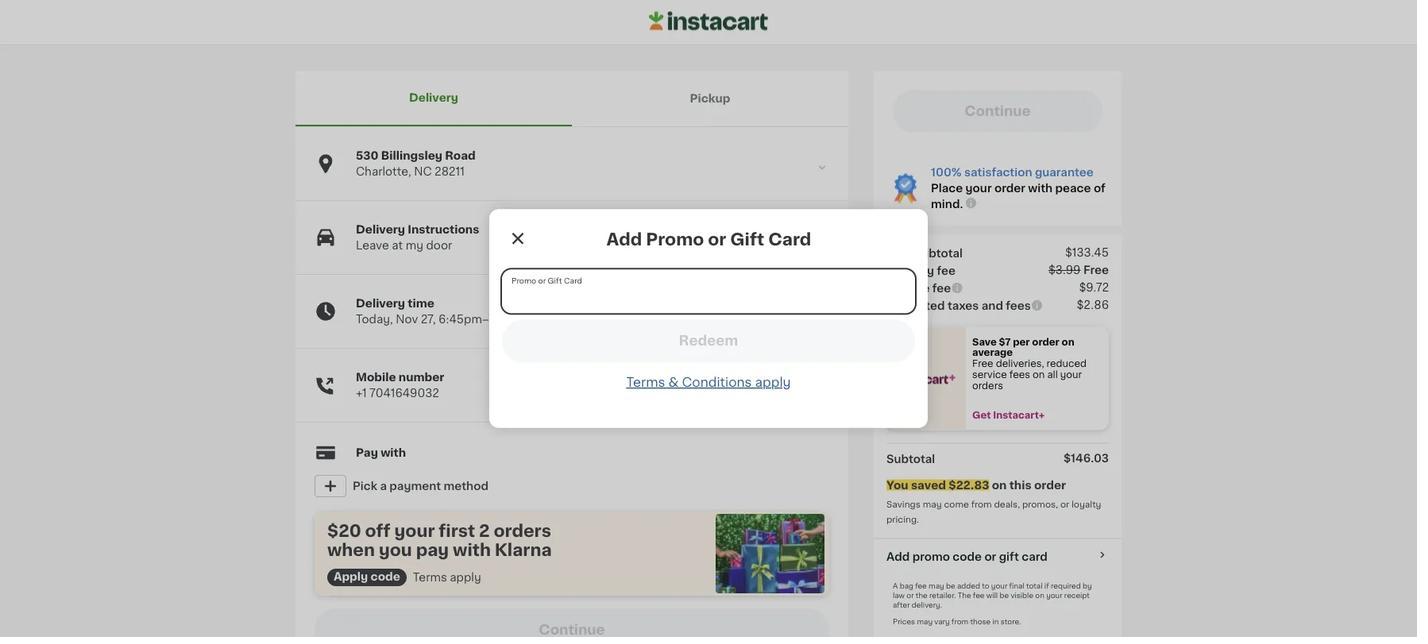 Task type: vqa. For each thing, say whether or not it's contained in the screenshot.


Task type: locate. For each thing, give the bounding box(es) containing it.
when
[[327, 542, 375, 558]]

orders up the klarna on the left of the page
[[494, 522, 551, 539]]

savings
[[887, 500, 921, 509]]

saved
[[911, 480, 946, 491]]

0 vertical spatial free
[[1084, 264, 1109, 275]]

orders
[[973, 381, 1004, 390], [494, 522, 551, 539]]

free
[[1084, 264, 1109, 275], [973, 359, 994, 368]]

by
[[1083, 582, 1092, 590]]

on
[[1062, 337, 1075, 346], [1033, 370, 1045, 379], [992, 480, 1007, 491], [1036, 592, 1045, 599]]

100%
[[931, 167, 962, 178]]

may down saved
[[923, 500, 942, 509]]

0 vertical spatial may
[[923, 500, 942, 509]]

$20 off your first 2 orders when you pay with klarna
[[327, 522, 552, 558]]

1 vertical spatial terms
[[413, 572, 447, 583]]

a
[[380, 481, 387, 492]]

from down the you saved $22.83 on this order
[[972, 500, 992, 509]]

estimated taxes and fees
[[887, 300, 1031, 311]]

redeem promo code dialog
[[489, 209, 928, 428]]

or inside a bag fee may be added to your final total if required by law or the retailer. the fee will be visible on your receipt after delivery.
[[907, 592, 914, 599]]

pick a payment method button
[[315, 470, 830, 502]]

estimated
[[887, 300, 945, 311]]

with down guarantee on the right of page
[[1028, 183, 1053, 194]]

with inside 'place your order with peace of mind.'
[[1028, 183, 1053, 194]]

orders inside $20 off your first 2 orders when you pay with klarna
[[494, 522, 551, 539]]

terms left &
[[626, 376, 665, 389]]

your inside 'place your order with peace of mind.'
[[966, 183, 992, 194]]

1 vertical spatial orders
[[494, 522, 551, 539]]

order up promos,
[[1035, 480, 1066, 491]]

0 horizontal spatial terms
[[413, 572, 447, 583]]

satisfaction
[[965, 167, 1033, 178]]

fees
[[1006, 300, 1031, 311], [1010, 370, 1031, 379]]

order down 100% satisfaction guarantee
[[995, 183, 1026, 194]]

fees inside save $7 per order on average free deliveries, reduced service fees on all your orders
[[1010, 370, 1031, 379]]

you
[[887, 480, 909, 491]]

with down 2
[[453, 542, 491, 558]]

more info about 100% satisfaction guarantee image
[[965, 197, 978, 209]]

delivery up today,
[[356, 298, 405, 309]]

order inside 'place your order with peace of mind.'
[[995, 183, 1026, 194]]

fee down to
[[973, 592, 985, 599]]

code up the 'added'
[[953, 551, 982, 562]]

0 horizontal spatial add
[[607, 231, 642, 248]]

your down 'if'
[[1047, 592, 1063, 599]]

fee up estimated taxes and fees
[[933, 283, 951, 294]]

be right will
[[1000, 592, 1009, 599]]

receipt
[[1065, 592, 1090, 599]]

of
[[1094, 183, 1106, 194]]

may for come
[[923, 500, 942, 509]]

apply right conditions
[[755, 376, 791, 389]]

number
[[399, 372, 445, 383]]

Promo or Gift Card text field
[[502, 270, 915, 313]]

delivery button
[[296, 71, 572, 126]]

0 vertical spatial with
[[1028, 183, 1053, 194]]

0 vertical spatial fees
[[1006, 300, 1031, 311]]

be up 'retailer.'
[[946, 582, 956, 590]]

may inside savings may come from deals, promos, or loyalty pricing.
[[923, 500, 942, 509]]

orders down service at the bottom of the page
[[973, 381, 1004, 390]]

delivery inside the 'delivery time today, nov 27, 6:45pm–7:45pm'
[[356, 298, 405, 309]]

from for deals,
[[972, 500, 992, 509]]

0 vertical spatial orders
[[973, 381, 1004, 390]]

conditions
[[682, 376, 752, 389]]

delivery inside delivery instructions leave at my door
[[356, 224, 405, 235]]

order right per
[[1032, 337, 1060, 346]]

on down total
[[1036, 592, 1045, 599]]

1 vertical spatial may
[[929, 582, 945, 590]]

1 vertical spatial order
[[1032, 337, 1060, 346]]

28211
[[435, 166, 465, 177]]

add inside redeem promo code dialog
[[607, 231, 642, 248]]

add up a
[[887, 551, 910, 562]]

door
[[426, 240, 452, 251]]

1 vertical spatial from
[[952, 618, 969, 625]]

1 horizontal spatial be
[[1000, 592, 1009, 599]]

prices
[[893, 618, 916, 625]]

get instacart+
[[973, 411, 1045, 420]]

charlotte,
[[356, 166, 411, 177]]

0 vertical spatial apply
[[755, 376, 791, 389]]

on up deals,
[[992, 480, 1007, 491]]

0 vertical spatial add
[[607, 231, 642, 248]]

1 vertical spatial code
[[371, 571, 400, 582]]

with right pay at the left bottom of the page
[[381, 447, 406, 458]]

a bag fee may be added to your final total if required by law or the retailer. the fee will be visible on your receipt after delivery.
[[893, 582, 1092, 609]]

terms & conditions apply
[[626, 376, 791, 389]]

subtotal
[[887, 453, 935, 464]]

fees down deliveries,
[[1010, 370, 1031, 379]]

2 vertical spatial with
[[453, 542, 491, 558]]

or inside redeem promo code dialog
[[708, 231, 727, 248]]

1 vertical spatial fees
[[1010, 370, 1031, 379]]

delivery up billingsley
[[409, 92, 459, 103]]

will
[[987, 592, 998, 599]]

may for vary
[[917, 618, 933, 625]]

first
[[439, 522, 475, 539]]

mobile
[[356, 372, 396, 383]]

pay
[[356, 447, 378, 458]]

this
[[1010, 480, 1032, 491]]

or
[[708, 231, 727, 248], [1061, 500, 1070, 509], [985, 551, 997, 562], [907, 592, 914, 599]]

may up 'retailer.'
[[929, 582, 945, 590]]

0 horizontal spatial from
[[952, 618, 969, 625]]

free up $9.72
[[1084, 264, 1109, 275]]

nc
[[414, 166, 432, 177]]

0 vertical spatial terms
[[626, 376, 665, 389]]

from
[[972, 500, 992, 509], [952, 618, 969, 625]]

orders inside save $7 per order on average free deliveries, reduced service fees on all your orders
[[973, 381, 1004, 390]]

$3.99
[[1049, 264, 1081, 275]]

pickup button
[[572, 71, 849, 126]]

prices may vary from those in store.
[[893, 618, 1021, 625]]

27,
[[421, 314, 436, 325]]

apply inside redeem promo code dialog
[[755, 376, 791, 389]]

1 horizontal spatial code
[[953, 551, 982, 562]]

pricing.
[[887, 515, 919, 524]]

a
[[893, 582, 898, 590]]

0 horizontal spatial free
[[973, 359, 994, 368]]

item
[[887, 248, 913, 259]]

0 horizontal spatial orders
[[494, 522, 551, 539]]

your down reduced
[[1061, 370, 1082, 379]]

0 vertical spatial order
[[995, 183, 1026, 194]]

1 horizontal spatial apply
[[755, 376, 791, 389]]

&
[[669, 376, 679, 389]]

your up more info about 100% satisfaction guarantee icon
[[966, 183, 992, 194]]

0 vertical spatial code
[[953, 551, 982, 562]]

add inside 'button'
[[887, 551, 910, 562]]

promo
[[646, 231, 704, 248]]

total
[[1027, 582, 1043, 590]]

1 vertical spatial free
[[973, 359, 994, 368]]

add
[[607, 231, 642, 248], [887, 551, 910, 562]]

gift
[[731, 231, 765, 248]]

fees right the and
[[1006, 300, 1031, 311]]

on left all
[[1033, 370, 1045, 379]]

delivery for delivery time today, nov 27, 6:45pm–7:45pm
[[356, 298, 405, 309]]

free up service at the bottom of the page
[[973, 359, 994, 368]]

1 horizontal spatial terms
[[626, 376, 665, 389]]

$22.83
[[949, 480, 990, 491]]

1 vertical spatial be
[[1000, 592, 1009, 599]]

1 horizontal spatial add
[[887, 551, 910, 562]]

delivery time today, nov 27, 6:45pm–7:45pm
[[356, 298, 531, 325]]

apply down $20 off your first 2 orders when you pay with klarna
[[450, 572, 481, 583]]

2 horizontal spatial with
[[1028, 183, 1053, 194]]

road
[[445, 150, 476, 161]]

code inside 'button'
[[953, 551, 982, 562]]

may inside a bag fee may be added to your final total if required by law or the retailer. the fee will be visible on your receipt after delivery.
[[929, 582, 945, 590]]

1 horizontal spatial orders
[[973, 381, 1004, 390]]

terms inside redeem promo code dialog
[[626, 376, 665, 389]]

with
[[1028, 183, 1053, 194], [381, 447, 406, 458], [453, 542, 491, 558]]

delivery up leave
[[356, 224, 405, 235]]

order
[[995, 183, 1026, 194], [1032, 337, 1060, 346], [1035, 480, 1066, 491]]

bag
[[900, 582, 914, 590]]

deals,
[[994, 500, 1020, 509]]

terms
[[626, 376, 665, 389], [413, 572, 447, 583]]

delivery instructions leave at my door
[[356, 224, 479, 251]]

0 vertical spatial from
[[972, 500, 992, 509]]

from inside savings may come from deals, promos, or loyalty pricing.
[[972, 500, 992, 509]]

gift
[[999, 551, 1019, 562]]

1 horizontal spatial from
[[972, 500, 992, 509]]

1 vertical spatial apply
[[450, 572, 481, 583]]

1 vertical spatial add
[[887, 551, 910, 562]]

from right vary
[[952, 618, 969, 625]]

terms down pay
[[413, 572, 447, 583]]

save $7 per order on average free deliveries, reduced service fees on all your orders
[[973, 337, 1089, 390]]

0 horizontal spatial with
[[381, 447, 406, 458]]

add left promo
[[607, 231, 642, 248]]

$133.45
[[1066, 247, 1109, 258]]

delivery inside 'button'
[[409, 92, 459, 103]]

code down you
[[371, 571, 400, 582]]

add promo or gift card
[[607, 231, 812, 248]]

visible
[[1011, 592, 1034, 599]]

delivery for delivery instructions leave at my door
[[356, 224, 405, 235]]

your up pay
[[395, 522, 435, 539]]

1 horizontal spatial with
[[453, 542, 491, 558]]

0 horizontal spatial be
[[946, 582, 956, 590]]

added
[[957, 582, 980, 590]]

your
[[966, 183, 992, 194], [1061, 370, 1082, 379], [395, 522, 435, 539], [992, 582, 1008, 590], [1047, 592, 1063, 599]]

2 vertical spatial may
[[917, 618, 933, 625]]

1 vertical spatial with
[[381, 447, 406, 458]]

7041649032
[[370, 388, 439, 399]]

reduced
[[1047, 359, 1087, 368]]

may down delivery.
[[917, 618, 933, 625]]

0 vertical spatial be
[[946, 582, 956, 590]]

retailer.
[[930, 592, 956, 599]]

delivery up service
[[887, 265, 935, 276]]

may
[[923, 500, 942, 509], [929, 582, 945, 590], [917, 618, 933, 625]]

taxes
[[948, 300, 979, 311]]



Task type: describe. For each thing, give the bounding box(es) containing it.
0 horizontal spatial code
[[371, 571, 400, 582]]

per
[[1013, 337, 1030, 346]]

delivery fee
[[887, 265, 956, 276]]

average
[[973, 348, 1013, 357]]

you
[[379, 542, 412, 558]]

delivery for delivery fee
[[887, 265, 935, 276]]

payment
[[390, 481, 441, 492]]

$3.99 free
[[1049, 264, 1109, 275]]

instacart+
[[993, 411, 1045, 420]]

peace
[[1056, 183, 1091, 194]]

card
[[769, 231, 812, 248]]

$7
[[999, 337, 1011, 346]]

+1
[[356, 388, 367, 399]]

law
[[893, 592, 905, 599]]

to
[[982, 582, 990, 590]]

home image
[[649, 9, 768, 33]]

nov
[[396, 314, 418, 325]]

your inside $20 off your first 2 orders when you pay with klarna
[[395, 522, 435, 539]]

savings may come from deals, promos, or loyalty pricing.
[[887, 500, 1104, 524]]

deliveries,
[[996, 359, 1045, 368]]

promos,
[[1023, 500, 1058, 509]]

fee up the
[[916, 582, 927, 590]]

delivery.
[[912, 602, 942, 609]]

vary
[[935, 618, 950, 625]]

terms for terms & conditions apply
[[626, 376, 665, 389]]

those
[[971, 618, 991, 625]]

order inside save $7 per order on average free deliveries, reduced service fees on all your orders
[[1032, 337, 1060, 346]]

store.
[[1001, 618, 1021, 625]]

off
[[365, 522, 391, 539]]

from for those
[[952, 618, 969, 625]]

service fee
[[887, 283, 951, 294]]

pickup
[[690, 93, 731, 104]]

loyalty
[[1072, 500, 1102, 509]]

mind.
[[931, 199, 963, 210]]

$9.72
[[1079, 282, 1109, 293]]

all
[[1048, 370, 1058, 379]]

add for add promo code or gift card
[[887, 551, 910, 562]]

your inside save $7 per order on average free deliveries, reduced service fees on all your orders
[[1061, 370, 1082, 379]]

get
[[973, 411, 991, 420]]

instructions
[[408, 224, 479, 235]]

delivery for delivery
[[409, 92, 459, 103]]

with inside $20 off your first 2 orders when you pay with klarna
[[453, 542, 491, 558]]

card
[[1022, 551, 1048, 562]]

leave
[[356, 240, 389, 251]]

my
[[406, 240, 423, 251]]

your up will
[[992, 582, 1008, 590]]

save
[[973, 337, 997, 346]]

at
[[392, 240, 403, 251]]

add promo code or gift card
[[887, 551, 1048, 562]]

fee down subtotal at the right top of page
[[937, 265, 956, 276]]

the
[[958, 592, 971, 599]]

required
[[1051, 582, 1081, 590]]

guarantee
[[1035, 167, 1094, 178]]

service
[[887, 283, 930, 294]]

or inside savings may come from deals, promos, or loyalty pricing.
[[1061, 500, 1070, 509]]

service
[[973, 370, 1007, 379]]

pay
[[416, 542, 449, 558]]

mobile number +1 7041649032
[[356, 372, 445, 399]]

subtotal
[[916, 248, 963, 259]]

100% satisfaction guarantee
[[931, 167, 1094, 178]]

530 billingsley road charlotte, nc 28211
[[356, 150, 476, 177]]

klarna
[[495, 542, 552, 558]]

item subtotal
[[887, 248, 963, 259]]

1 horizontal spatial free
[[1084, 264, 1109, 275]]

on up reduced
[[1062, 337, 1075, 346]]

6:45pm–7:45pm
[[439, 314, 531, 325]]

add for add promo or gift card
[[607, 231, 642, 248]]

place
[[931, 183, 963, 194]]

0 horizontal spatial apply
[[450, 572, 481, 583]]

time
[[408, 298, 435, 309]]

get instacart+ button
[[966, 410, 1109, 421]]

billingsley
[[381, 150, 443, 161]]

you saved $22.83 on this order
[[887, 480, 1066, 491]]

come
[[944, 500, 969, 509]]

pick
[[353, 481, 377, 492]]

terms for terms apply
[[413, 572, 447, 583]]

$20
[[327, 522, 361, 539]]

add promo code or gift card button
[[887, 549, 1048, 565]]

apply code
[[334, 571, 400, 582]]

apply
[[334, 571, 368, 582]]

the
[[916, 592, 928, 599]]

place your order with peace of mind.
[[931, 183, 1106, 210]]

on inside a bag fee may be added to your final total if required by law or the retailer. the fee will be visible on your receipt after delivery.
[[1036, 592, 1045, 599]]

pay with
[[356, 447, 406, 458]]

promo
[[913, 551, 950, 562]]

2 vertical spatial order
[[1035, 480, 1066, 491]]

or inside add promo code or gift card 'button'
[[985, 551, 997, 562]]

terms & conditions apply link
[[626, 376, 791, 389]]

in
[[993, 618, 999, 625]]

free inside save $7 per order on average free deliveries, reduced service fees on all your orders
[[973, 359, 994, 368]]



